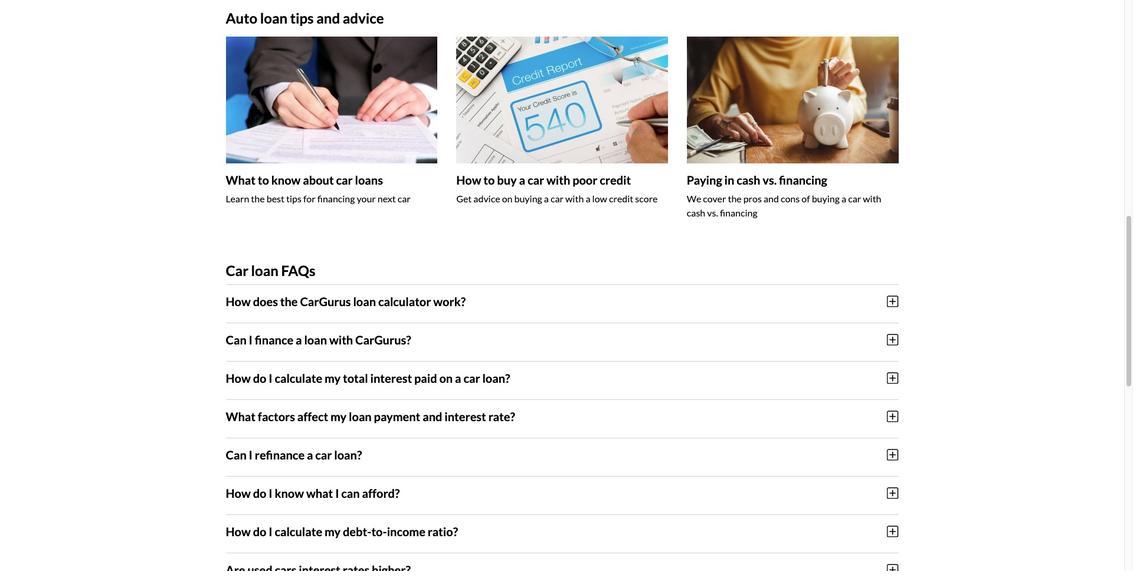 Task type: vqa. For each thing, say whether or not it's contained in the screenshot.
170
no



Task type: locate. For each thing, give the bounding box(es) containing it.
in
[[725, 173, 735, 187]]

0 horizontal spatial on
[[440, 371, 453, 386]]

can i finance a loan with cargurus?
[[226, 333, 411, 347]]

buying down 'buy'
[[515, 193, 543, 204]]

to inside how to buy a car with poor credit get advice on buying a car with a low credit score
[[484, 173, 495, 187]]

the inside what to know about car loans learn the best tips for financing your next car
[[251, 193, 265, 204]]

loan? up rate?
[[483, 371, 511, 386]]

how do i know what i can afford? button
[[226, 477, 899, 510]]

can for can i refinance a car loan?
[[226, 448, 247, 462]]

to
[[258, 173, 269, 187], [484, 173, 495, 187]]

2 vertical spatial do
[[253, 525, 267, 539]]

credit
[[600, 173, 631, 187], [609, 193, 634, 204]]

2 vertical spatial and
[[423, 410, 443, 424]]

1 buying from the left
[[515, 193, 543, 204]]

my
[[325, 371, 341, 386], [331, 410, 347, 424], [325, 525, 341, 539]]

what left factors
[[226, 410, 256, 424]]

the left pros
[[728, 193, 742, 204]]

the inside paying in cash vs. financing we cover the pros and cons of buying a car with cash vs. financing
[[728, 193, 742, 204]]

1 horizontal spatial buying
[[812, 193, 840, 204]]

plus square image inside can i refinance a car loan? button
[[888, 449, 899, 462]]

do
[[253, 371, 267, 386], [253, 487, 267, 501], [253, 525, 267, 539]]

what inside button
[[226, 410, 256, 424]]

1 vertical spatial can
[[226, 448, 247, 462]]

a inside can i finance a loan with cargurus? button
[[296, 333, 302, 347]]

person inserting money into piggy bank image
[[687, 36, 899, 164]]

cash
[[737, 173, 761, 187], [687, 207, 706, 219]]

loan?
[[483, 371, 511, 386], [334, 448, 362, 462]]

1 horizontal spatial vs.
[[763, 173, 777, 187]]

rate?
[[489, 410, 516, 424]]

loan right car
[[251, 262, 279, 279]]

2 plus square image from the top
[[888, 372, 899, 385]]

1 vertical spatial calculate
[[275, 525, 323, 539]]

i left can
[[336, 487, 339, 501]]

vs. right in
[[763, 173, 777, 187]]

2 do from the top
[[253, 487, 267, 501]]

how inside how to buy a car with poor credit get advice on buying a car with a low credit score
[[457, 173, 482, 187]]

know left 'what'
[[275, 487, 304, 501]]

2 horizontal spatial and
[[764, 193, 780, 204]]

1 calculate from the top
[[275, 371, 323, 386]]

0 vertical spatial on
[[502, 193, 513, 204]]

calculate inside button
[[275, 371, 323, 386]]

2 horizontal spatial financing
[[780, 173, 828, 187]]

1 vertical spatial on
[[440, 371, 453, 386]]

plus square image inside the what factors affect my loan payment and interest rate? button
[[888, 410, 899, 423]]

payment
[[374, 410, 421, 424]]

1 vertical spatial do
[[253, 487, 267, 501]]

my right the affect
[[331, 410, 347, 424]]

1 vertical spatial know
[[275, 487, 304, 501]]

1 horizontal spatial interest
[[445, 410, 487, 424]]

0 vertical spatial can
[[226, 333, 247, 347]]

1 horizontal spatial cash
[[737, 173, 761, 187]]

0 vertical spatial my
[[325, 371, 341, 386]]

can i refinance a car loan?
[[226, 448, 362, 462]]

credit up low on the right of page
[[600, 173, 631, 187]]

how for how does the cargurus loan calculator work?
[[226, 295, 251, 309]]

i inside 'button'
[[269, 525, 273, 539]]

0 vertical spatial do
[[253, 371, 267, 386]]

buying
[[515, 193, 543, 204], [812, 193, 840, 204]]

0 vertical spatial and
[[317, 9, 340, 27]]

0 vertical spatial interest
[[371, 371, 412, 386]]

1 horizontal spatial loan?
[[483, 371, 511, 386]]

1 vertical spatial plus square image
[[888, 449, 899, 462]]

1 what from the top
[[226, 173, 256, 187]]

pros
[[744, 193, 762, 204]]

a
[[519, 173, 526, 187], [544, 193, 549, 204], [586, 193, 591, 204], [842, 193, 847, 204], [296, 333, 302, 347], [455, 371, 462, 386], [307, 448, 313, 462]]

0 vertical spatial vs.
[[763, 173, 777, 187]]

about
[[303, 173, 334, 187]]

affect
[[298, 410, 328, 424]]

debt-
[[343, 525, 372, 539]]

plus square image for afford?
[[888, 487, 899, 500]]

3 plus square image from the top
[[888, 410, 899, 423]]

1 horizontal spatial and
[[423, 410, 443, 424]]

with
[[547, 173, 571, 187], [566, 193, 584, 204], [864, 193, 882, 204], [329, 333, 353, 347]]

i
[[249, 333, 253, 347], [269, 371, 273, 386], [249, 448, 253, 462], [269, 487, 273, 501], [336, 487, 339, 501], [269, 525, 273, 539]]

what
[[306, 487, 333, 501]]

financing down about
[[318, 193, 355, 204]]

paying in cash vs. financing we cover the pros and cons of buying a car with cash vs. financing
[[687, 173, 882, 219]]

0 vertical spatial credit
[[600, 173, 631, 187]]

interest left the paid
[[371, 371, 412, 386]]

0 horizontal spatial loan?
[[334, 448, 362, 462]]

1 vertical spatial interest
[[445, 410, 487, 424]]

my left total
[[325, 371, 341, 386]]

plus square image inside how do i calculate my total interest paid on a car loan? button
[[888, 372, 899, 385]]

2 what from the top
[[226, 410, 256, 424]]

credit right low on the right of page
[[609, 193, 634, 204]]

car right next on the top left of page
[[398, 193, 411, 204]]

0 vertical spatial know
[[272, 173, 301, 187]]

can left the finance
[[226, 333, 247, 347]]

plus square image for can i finance a loan with cargurus?
[[888, 334, 899, 347]]

loan? inside can i refinance a car loan? button
[[334, 448, 362, 462]]

loan for finance
[[304, 333, 327, 347]]

car
[[336, 173, 353, 187], [528, 173, 545, 187], [398, 193, 411, 204], [551, 193, 564, 204], [849, 193, 862, 204], [464, 371, 480, 386], [316, 448, 332, 462]]

1 plus square image from the top
[[888, 295, 899, 308]]

plus square image for can i refinance a car loan?
[[888, 449, 899, 462]]

plus square image
[[888, 295, 899, 308], [888, 372, 899, 385], [888, 410, 899, 423], [888, 487, 899, 500], [888, 525, 899, 538], [888, 564, 899, 572]]

1 horizontal spatial to
[[484, 173, 495, 187]]

the for in
[[728, 193, 742, 204]]

what inside what to know about car loans learn the best tips for financing your next car
[[226, 173, 256, 187]]

finance
[[255, 333, 294, 347]]

1 vertical spatial what
[[226, 410, 256, 424]]

1 vertical spatial advice
[[474, 193, 501, 204]]

the right "does"
[[280, 295, 298, 309]]

0 horizontal spatial and
[[317, 9, 340, 27]]

how for how to buy a car with poor credit get advice on buying a car with a low credit score
[[457, 173, 482, 187]]

can i refinance a car loan? button
[[226, 439, 899, 472]]

loan right cargurus
[[353, 295, 376, 309]]

calculate down the how do i know what i can afford?
[[275, 525, 323, 539]]

loan left the payment
[[349, 410, 372, 424]]

financing down pros
[[720, 207, 758, 219]]

buying right of
[[812, 193, 840, 204]]

plus square image
[[888, 334, 899, 347], [888, 449, 899, 462]]

1 do from the top
[[253, 371, 267, 386]]

paying
[[687, 173, 723, 187]]

financing up of
[[780, 173, 828, 187]]

loan? up can
[[334, 448, 362, 462]]

can
[[226, 333, 247, 347], [226, 448, 247, 462]]

0 horizontal spatial the
[[251, 193, 265, 204]]

2 horizontal spatial the
[[728, 193, 742, 204]]

auto
[[226, 9, 258, 27]]

ratio?
[[428, 525, 458, 539]]

what for what to know about car loans learn the best tips for financing your next car
[[226, 173, 256, 187]]

1 horizontal spatial advice
[[474, 193, 501, 204]]

1 horizontal spatial the
[[280, 295, 298, 309]]

0 horizontal spatial advice
[[343, 9, 384, 27]]

to inside what to know about car loans learn the best tips for financing your next car
[[258, 173, 269, 187]]

cash down we
[[687, 207, 706, 219]]

tips inside what to know about car loans learn the best tips for financing your next car
[[286, 193, 302, 204]]

how
[[457, 173, 482, 187], [226, 295, 251, 309], [226, 371, 251, 386], [226, 487, 251, 501], [226, 525, 251, 539]]

calculate for total
[[275, 371, 323, 386]]

2 plus square image from the top
[[888, 449, 899, 462]]

with inside paying in cash vs. financing we cover the pros and cons of buying a car with cash vs. financing
[[864, 193, 882, 204]]

my for total
[[325, 371, 341, 386]]

plus square image for interest
[[888, 410, 899, 423]]

i left refinance
[[249, 448, 253, 462]]

person writing with pen on paper image
[[226, 36, 438, 164]]

to up best
[[258, 173, 269, 187]]

to for how
[[484, 173, 495, 187]]

1 vertical spatial and
[[764, 193, 780, 204]]

loan
[[260, 9, 288, 27], [251, 262, 279, 279], [353, 295, 376, 309], [304, 333, 327, 347], [349, 410, 372, 424]]

0 horizontal spatial vs.
[[708, 207, 719, 219]]

vs.
[[763, 173, 777, 187], [708, 207, 719, 219]]

1 horizontal spatial financing
[[720, 207, 758, 219]]

buying inside paying in cash vs. financing we cover the pros and cons of buying a car with cash vs. financing
[[812, 193, 840, 204]]

know inside what to know about car loans learn the best tips for financing your next car
[[272, 173, 301, 187]]

0 horizontal spatial financing
[[318, 193, 355, 204]]

0 vertical spatial calculate
[[275, 371, 323, 386]]

know
[[272, 173, 301, 187], [275, 487, 304, 501]]

how for how do i calculate my debt-to-income ratio?
[[226, 525, 251, 539]]

interest left rate?
[[445, 410, 487, 424]]

loan? inside how do i calculate my total interest paid on a car loan? button
[[483, 371, 511, 386]]

the left best
[[251, 193, 265, 204]]

plus square image inside can i finance a loan with cargurus? button
[[888, 334, 899, 347]]

0 vertical spatial loan?
[[483, 371, 511, 386]]

what
[[226, 173, 256, 187], [226, 410, 256, 424]]

1 horizontal spatial on
[[502, 193, 513, 204]]

to left 'buy'
[[484, 173, 495, 187]]

how inside 'button'
[[226, 525, 251, 539]]

interest
[[371, 371, 412, 386], [445, 410, 487, 424]]

0 vertical spatial cash
[[737, 173, 761, 187]]

to-
[[372, 525, 387, 539]]

my inside 'button'
[[325, 525, 341, 539]]

my left debt-
[[325, 525, 341, 539]]

do for how do i know what i can afford?
[[253, 487, 267, 501]]

0 vertical spatial advice
[[343, 9, 384, 27]]

plus square image inside how do i know what i can afford? button
[[888, 487, 899, 500]]

i down the how do i know what i can afford?
[[269, 525, 273, 539]]

advice
[[343, 9, 384, 27], [474, 193, 501, 204]]

can left refinance
[[226, 448, 247, 462]]

do inside 'button'
[[253, 525, 267, 539]]

do for how do i calculate my debt-to-income ratio?
[[253, 525, 267, 539]]

2 buying from the left
[[812, 193, 840, 204]]

loan for the
[[353, 295, 376, 309]]

car right of
[[849, 193, 862, 204]]

4 plus square image from the top
[[888, 487, 899, 500]]

how do i know what i can afford?
[[226, 487, 400, 501]]

financing
[[780, 173, 828, 187], [318, 193, 355, 204], [720, 207, 758, 219]]

to for what
[[258, 173, 269, 187]]

know up best
[[272, 173, 301, 187]]

vs. down cover
[[708, 207, 719, 219]]

1 can from the top
[[226, 333, 247, 347]]

1 plus square image from the top
[[888, 334, 899, 347]]

a inside can i refinance a car loan? button
[[307, 448, 313, 462]]

the for to
[[251, 193, 265, 204]]

and
[[317, 9, 340, 27], [764, 193, 780, 204], [423, 410, 443, 424]]

loan down cargurus
[[304, 333, 327, 347]]

your
[[357, 193, 376, 204]]

plus square image inside the how do i calculate my debt-to-income ratio? 'button'
[[888, 525, 899, 538]]

calculate inside 'button'
[[275, 525, 323, 539]]

plus square image for paid
[[888, 372, 899, 385]]

financing inside what to know about car loans learn the best tips for financing your next car
[[318, 193, 355, 204]]

i down the finance
[[269, 371, 273, 386]]

0 vertical spatial what
[[226, 173, 256, 187]]

on down 'buy'
[[502, 193, 513, 204]]

car inside paying in cash vs. financing we cover the pros and cons of buying a car with cash vs. financing
[[849, 193, 862, 204]]

how to buy a car with poor credit get advice on buying a car with a low credit score
[[457, 173, 658, 204]]

on inside how to buy a car with poor credit get advice on buying a car with a low credit score
[[502, 193, 513, 204]]

how do i calculate my total interest paid on a car loan?
[[226, 371, 511, 386]]

calculate
[[275, 371, 323, 386], [275, 525, 323, 539]]

3 do from the top
[[253, 525, 267, 539]]

2 calculate from the top
[[275, 525, 323, 539]]

on
[[502, 193, 513, 204], [440, 371, 453, 386]]

cons
[[781, 193, 800, 204]]

0 horizontal spatial buying
[[515, 193, 543, 204]]

0 vertical spatial financing
[[780, 173, 828, 187]]

tips
[[290, 9, 314, 27], [286, 193, 302, 204]]

the
[[251, 193, 265, 204], [728, 193, 742, 204], [280, 295, 298, 309]]

car
[[226, 262, 249, 279]]

1 vertical spatial loan?
[[334, 448, 362, 462]]

2 can from the top
[[226, 448, 247, 462]]

tab panel
[[226, 285, 899, 572]]

cash up pros
[[737, 173, 761, 187]]

0 horizontal spatial to
[[258, 173, 269, 187]]

1 vertical spatial tips
[[286, 193, 302, 204]]

2 vertical spatial my
[[325, 525, 341, 539]]

on right the paid
[[440, 371, 453, 386]]

0 vertical spatial plus square image
[[888, 334, 899, 347]]

and inside paying in cash vs. financing we cover the pros and cons of buying a car with cash vs. financing
[[764, 193, 780, 204]]

1 vertical spatial financing
[[318, 193, 355, 204]]

car right 'buy'
[[528, 173, 545, 187]]

0 horizontal spatial cash
[[687, 207, 706, 219]]

5 plus square image from the top
[[888, 525, 899, 538]]

work?
[[434, 295, 466, 309]]

what up learn
[[226, 173, 256, 187]]

calculate up the affect
[[275, 371, 323, 386]]

0 horizontal spatial interest
[[371, 371, 412, 386]]



Task type: describe. For each thing, give the bounding box(es) containing it.
tab panel containing how does the cargurus loan calculator work?
[[226, 285, 899, 572]]

can
[[342, 487, 360, 501]]

what for what factors affect my loan payment and interest rate?
[[226, 410, 256, 424]]

paper with credit score of 540 image
[[457, 36, 668, 164]]

car right the paid
[[464, 371, 480, 386]]

faqs
[[281, 262, 316, 279]]

what to know about car loans learn the best tips for financing your next car
[[226, 173, 411, 204]]

learn
[[226, 193, 249, 204]]

1 vertical spatial cash
[[687, 207, 706, 219]]

1 vertical spatial credit
[[609, 193, 634, 204]]

how do i calculate my total interest paid on a car loan? button
[[226, 362, 899, 395]]

car left low on the right of page
[[551, 193, 564, 204]]

how does the cargurus loan calculator work? button
[[226, 285, 899, 318]]

of
[[802, 193, 811, 204]]

get
[[457, 193, 472, 204]]

the inside button
[[280, 295, 298, 309]]

interest inside how do i calculate my total interest paid on a car loan? button
[[371, 371, 412, 386]]

a inside paying in cash vs. financing we cover the pros and cons of buying a car with cash vs. financing
[[842, 193, 847, 204]]

what factors affect my loan payment and interest rate? button
[[226, 400, 899, 433]]

poor
[[573, 173, 598, 187]]

1 vertical spatial vs.
[[708, 207, 719, 219]]

cover
[[704, 193, 727, 204]]

cargurus?
[[356, 333, 411, 347]]

how for how do i know what i can afford?
[[226, 487, 251, 501]]

1 vertical spatial my
[[331, 410, 347, 424]]

does
[[253, 295, 278, 309]]

car loan faqs
[[226, 262, 316, 279]]

auto loan tips and advice
[[226, 9, 384, 27]]

car left the loans at the left top
[[336, 173, 353, 187]]

factors
[[258, 410, 295, 424]]

i down refinance
[[269, 487, 273, 501]]

i left the finance
[[249, 333, 253, 347]]

total
[[343, 371, 368, 386]]

how does the cargurus loan calculator work?
[[226, 295, 466, 309]]

can for can i finance a loan with cargurus?
[[226, 333, 247, 347]]

on inside button
[[440, 371, 453, 386]]

plus square image for income
[[888, 525, 899, 538]]

afford?
[[362, 487, 400, 501]]

how for how do i calculate my total interest paid on a car loan?
[[226, 371, 251, 386]]

advice inside how to buy a car with poor credit get advice on buying a car with a low credit score
[[474, 193, 501, 204]]

for
[[304, 193, 316, 204]]

interest inside the what factors affect my loan payment and interest rate? button
[[445, 410, 487, 424]]

car up 'what'
[[316, 448, 332, 462]]

6 plus square image from the top
[[888, 564, 899, 572]]

know inside how do i know what i can afford? button
[[275, 487, 304, 501]]

we
[[687, 193, 702, 204]]

what factors affect my loan payment and interest rate?
[[226, 410, 516, 424]]

calculate for debt-
[[275, 525, 323, 539]]

best
[[267, 193, 285, 204]]

2 vertical spatial financing
[[720, 207, 758, 219]]

next
[[378, 193, 396, 204]]

a inside how do i calculate my total interest paid on a car loan? button
[[455, 371, 462, 386]]

score
[[636, 193, 658, 204]]

and inside the what factors affect my loan payment and interest rate? button
[[423, 410, 443, 424]]

how do i calculate my debt-to-income ratio? button
[[226, 515, 899, 549]]

low
[[593, 193, 608, 204]]

loan for affect
[[349, 410, 372, 424]]

plus square image inside how does the cargurus loan calculator work? button
[[888, 295, 899, 308]]

loan right "auto"
[[260, 9, 288, 27]]

loans
[[355, 173, 383, 187]]

paid
[[415, 371, 437, 386]]

0 vertical spatial tips
[[290, 9, 314, 27]]

cargurus
[[300, 295, 351, 309]]

my for debt-
[[325, 525, 341, 539]]

calculator
[[378, 295, 431, 309]]

income
[[387, 525, 426, 539]]

do for how do i calculate my total interest paid on a car loan?
[[253, 371, 267, 386]]

can i finance a loan with cargurus? button
[[226, 324, 899, 357]]

buy
[[497, 173, 517, 187]]

with inside button
[[329, 333, 353, 347]]

how do i calculate my debt-to-income ratio?
[[226, 525, 458, 539]]

refinance
[[255, 448, 305, 462]]

buying inside how to buy a car with poor credit get advice on buying a car with a low credit score
[[515, 193, 543, 204]]



